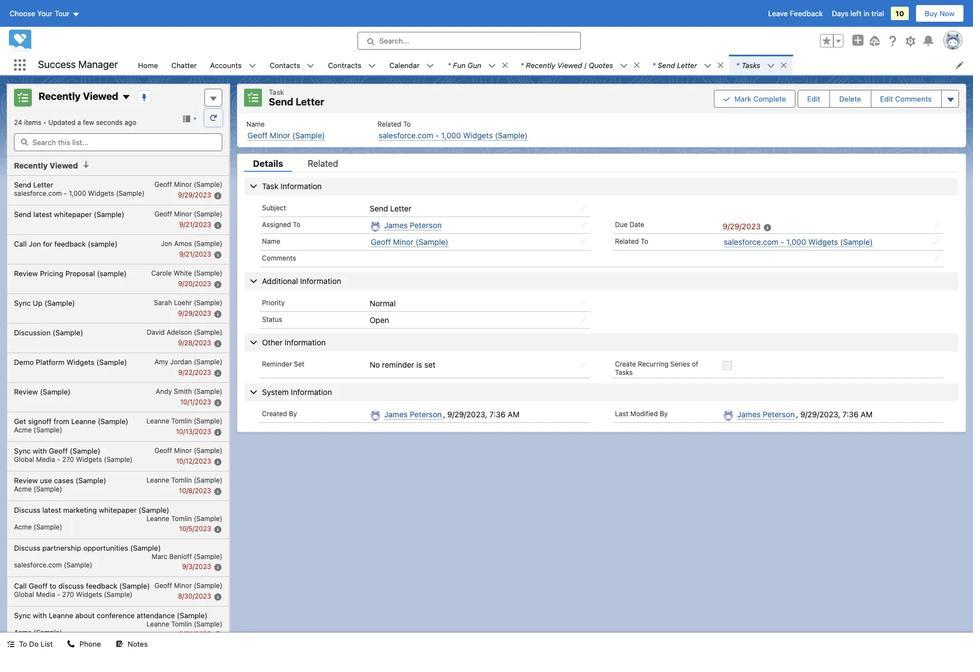 Task type: locate. For each thing, give the bounding box(es) containing it.
2 call from the top
[[14, 582, 27, 591]]

2 horizontal spatial viewed
[[557, 61, 582, 70]]

9/21/2023 for call jon for feedback (sample)
[[179, 250, 211, 258]]

recently left |
[[526, 61, 555, 70]]

1 vertical spatial 1,000
[[69, 189, 86, 197]]

latest inside discuss latest marketing whitepaper (sample) leanne tomlin (sample)
[[42, 506, 61, 515]]

feedback right discuss
[[86, 582, 117, 591]]

geoff minor (sample) for sync with geoff (sample)
[[154, 447, 222, 455]]

acme left use at the bottom left of page
[[14, 485, 32, 493]]

tasks up the mark complete button
[[742, 61, 760, 70]]

to
[[50, 582, 56, 591]]

latest for discuss
[[42, 506, 61, 515]]

acme for discuss latest marketing whitepaper (sample)
[[14, 523, 32, 531]]

0 vertical spatial call
[[14, 239, 27, 248]]

tasks up system information dropdown button
[[615, 369, 633, 377]]

viewed left |
[[557, 61, 582, 70]]

0 vertical spatial 1,000
[[441, 130, 461, 140]]

2 vertical spatial sync
[[14, 611, 31, 620]]

modified
[[630, 410, 658, 418]]

1 vertical spatial global media - 270 widgets (sample)
[[14, 591, 132, 599]]

0 vertical spatial 9/21/2023
[[179, 220, 211, 229]]

, for created by
[[443, 410, 445, 419]]

sync down get
[[14, 447, 31, 456]]

with inside sync with leanne about conference attendance (sample) leanne tomlin (sample)
[[33, 611, 47, 620]]

-
[[435, 130, 439, 140], [64, 189, 67, 197], [781, 237, 784, 247], [57, 456, 60, 464], [57, 591, 60, 599]]

list
[[131, 55, 973, 75], [237, 113, 966, 147]]

global down get
[[14, 456, 34, 464]]

information for other information
[[285, 338, 326, 347]]

2 * from the left
[[520, 61, 524, 70]]

media left discuss
[[36, 591, 55, 599]]

with down signoff
[[33, 447, 47, 456]]

edit right delete 'button'
[[880, 94, 893, 103]]

1 with from the top
[[33, 447, 47, 456]]

9/29/2023,
[[447, 410, 487, 419], [800, 410, 840, 419]]

1 vertical spatial latest
[[42, 506, 61, 515]]

other
[[262, 338, 282, 347]]

review
[[14, 269, 38, 278], [14, 387, 38, 396], [14, 476, 38, 485]]

edit comments button
[[871, 90, 941, 107]]

edit left delete
[[807, 94, 820, 103]]

1 vertical spatial comments
[[262, 254, 296, 262]]

call for call jon for feedback (sample)
[[14, 239, 27, 248]]

viewed down updated
[[50, 161, 78, 170]]

1 horizontal spatial tasks
[[742, 61, 760, 70]]

normal
[[370, 299, 396, 308]]

3 tomlin from the top
[[171, 515, 192, 523]]

acme left from
[[14, 426, 32, 434]]

0 horizontal spatial 7:36
[[489, 410, 506, 419]]

minor inside call geoff to discuss feedback (sample) geoff minor (sample)
[[174, 582, 192, 590]]

0 horizontal spatial send letter
[[14, 180, 53, 189]]

recently
[[526, 61, 555, 70], [39, 91, 81, 102], [14, 161, 48, 170]]

by right created
[[289, 410, 297, 418]]

discuss down use at the bottom left of page
[[14, 506, 40, 515]]

details
[[253, 158, 283, 168]]

information up set
[[285, 338, 326, 347]]

1 acme from the top
[[14, 426, 32, 434]]

0 vertical spatial discuss
[[14, 506, 40, 515]]

reminder set
[[262, 360, 304, 369]]

acme (sample) up partnership at the bottom left of page
[[14, 523, 62, 531]]

3 acme (sample) from the top
[[14, 523, 62, 531]]

call for call geoff to discuss feedback (sample) geoff minor (sample)
[[14, 582, 27, 591]]

sync inside sync with leanne about conference attendance (sample) leanne tomlin (sample)
[[14, 611, 31, 620]]

with up 'to do list'
[[33, 611, 47, 620]]

assigned
[[262, 220, 291, 229]]

latest for send
[[33, 210, 52, 219]]

1 horizontal spatial geoff minor (sample) link
[[371, 237, 448, 247]]

1 vertical spatial related
[[308, 158, 338, 168]]

latest left "marketing"
[[42, 506, 61, 515]]

information
[[281, 181, 322, 191], [300, 276, 341, 286], [285, 338, 326, 347], [291, 388, 332, 397]]

2 , 9/29/2023, 7:36 am from the left
[[796, 410, 873, 419]]

chatter link
[[165, 55, 203, 75]]

- inside salesforce.com - 1,000 widgets (sample) link
[[781, 237, 784, 247]]

amos
[[174, 239, 192, 248]]

1 vertical spatial list
[[237, 113, 966, 147]]

whitepaper right "marketing"
[[99, 506, 137, 515]]

information right additional at top left
[[300, 276, 341, 286]]

related for related to
[[615, 237, 639, 246]]

tomlin up "10/13/2023"
[[171, 417, 192, 425]]

1 discuss from the top
[[14, 506, 40, 515]]

call left to
[[14, 582, 27, 591]]

3 review from the top
[[14, 476, 38, 485]]

acme (sample) for discuss latest marketing whitepaper (sample)
[[14, 523, 62, 531]]

2 by from the left
[[660, 410, 668, 418]]

list containing geoff minor (sample)
[[237, 113, 966, 147]]

0 horizontal spatial by
[[289, 410, 297, 418]]

leave feedback
[[768, 9, 823, 18]]

text default image right "accounts"
[[248, 62, 256, 70]]

latest
[[33, 210, 52, 219], [42, 506, 61, 515]]

0 vertical spatial salesforce.com - 1,000 widgets (sample) link
[[379, 130, 528, 140]]

1 vertical spatial media
[[36, 591, 55, 599]]

james peterson for created by
[[384, 410, 442, 419]]

2 discuss from the top
[[14, 544, 40, 553]]

text default image inside contacts "list item"
[[307, 62, 315, 70]]

1 global media - 270 widgets (sample) from the top
[[14, 456, 132, 464]]

0 vertical spatial with
[[33, 447, 47, 456]]

(sample) inside name geoff minor (sample)
[[292, 130, 325, 140]]

tomlin
[[171, 417, 192, 425], [171, 476, 192, 485], [171, 515, 192, 523], [171, 620, 192, 629]]

recently viewed down •
[[14, 161, 78, 170]]

related for related to salesforce.com - 1,000 widgets (sample)
[[377, 120, 401, 128]]

up
[[33, 299, 42, 307]]

call left for
[[14, 239, 27, 248]]

leanne right from
[[71, 417, 96, 426]]

1 , 9/29/2023, 7:36 am from the left
[[443, 410, 520, 419]]

2 edit from the left
[[880, 94, 893, 103]]

1 vertical spatial recently viewed
[[14, 161, 78, 170]]

marc
[[152, 553, 167, 561]]

leanne tomlin (sample) up "10/13/2023"
[[147, 417, 222, 425]]

0 horizontal spatial tasks
[[615, 369, 633, 377]]

discussion
[[14, 328, 51, 337]]

tasks inside list
[[742, 61, 760, 70]]

sync for sync with geoff (sample)
[[14, 447, 31, 456]]

proposal
[[65, 269, 95, 278]]

1 list item from the left
[[441, 55, 514, 75]]

by
[[289, 410, 297, 418], [660, 410, 668, 418]]

related for related
[[308, 158, 338, 168]]

tomlin up 8/31/2023
[[171, 620, 192, 629]]

0 vertical spatial 270
[[62, 456, 74, 464]]

feedback
[[54, 239, 86, 248], [86, 582, 117, 591]]

1 horizontal spatial salesforce.com - 1,000 widgets (sample) link
[[724, 237, 873, 247]]

minor
[[270, 130, 290, 140], [174, 180, 192, 189], [174, 210, 192, 218], [393, 237, 414, 247], [174, 447, 192, 455], [174, 582, 192, 590]]

Search Recently Viewed list view. search field
[[14, 133, 222, 151]]

0 horizontal spatial jon
[[29, 239, 41, 248]]

is
[[416, 360, 422, 370]]

information down related link
[[281, 181, 322, 191]]

9/29/2023
[[178, 191, 211, 199], [723, 222, 761, 231], [178, 309, 211, 318]]

1 vertical spatial name
[[262, 237, 280, 246]]

feedback right for
[[54, 239, 86, 248]]

leanne tomlin (sample)
[[147, 417, 222, 425], [147, 476, 222, 485]]

send latest whitepaper (sample)
[[14, 210, 124, 219]]

1 horizontal spatial am
[[861, 410, 873, 419]]

to do list
[[19, 640, 53, 649]]

global
[[14, 456, 34, 464], [14, 591, 34, 599]]

1 vertical spatial 9/21/2023
[[179, 250, 211, 258]]

task down contacts
[[269, 88, 284, 97]]

tomlin inside sync with leanne about conference attendance (sample) leanne tomlin (sample)
[[171, 620, 192, 629]]

2 with from the top
[[33, 611, 47, 620]]

1 review from the top
[[14, 269, 38, 278]]

jon
[[29, 239, 41, 248], [161, 239, 172, 248]]

related inside related to salesforce.com - 1,000 widgets (sample)
[[377, 120, 401, 128]]

1 vertical spatial 270
[[62, 591, 74, 599]]

review left use at the bottom left of page
[[14, 476, 38, 485]]

discuss inside discuss latest marketing whitepaper (sample) leanne tomlin (sample)
[[14, 506, 40, 515]]

latest up for
[[33, 210, 52, 219]]

media up use at the bottom left of page
[[36, 456, 55, 464]]

notes
[[128, 640, 148, 649]]

*
[[448, 61, 451, 70], [520, 61, 524, 70], [652, 61, 656, 70], [736, 61, 739, 70]]

2 am from the left
[[861, 410, 873, 419]]

buy
[[925, 9, 938, 18]]

1 270 from the top
[[62, 456, 74, 464]]

tomlin inside discuss latest marketing whitepaper (sample) leanne tomlin (sample)
[[171, 515, 192, 523]]

0 vertical spatial group
[[820, 34, 843, 47]]

* up mark
[[736, 61, 739, 70]]

status
[[262, 315, 282, 324]]

acme up do
[[14, 629, 32, 637]]

get signoff from leanne (sample)
[[14, 417, 128, 426]]

task inside task send letter
[[269, 88, 284, 97]]

global media - 270 widgets (sample) up "cases"
[[14, 456, 132, 464]]

created
[[262, 410, 287, 418]]

1 vertical spatial discuss
[[14, 544, 40, 553]]

leanne down andy
[[147, 417, 169, 425]]

with for geoff
[[33, 447, 47, 456]]

recently viewed up a
[[39, 91, 118, 102]]

send
[[658, 61, 675, 70], [269, 96, 293, 108], [14, 180, 31, 189], [370, 204, 388, 213], [14, 210, 31, 219]]

2 9/21/2023 from the top
[[179, 250, 211, 258]]

2 acme from the top
[[14, 485, 32, 493]]

to do list button
[[0, 633, 59, 656]]

home
[[138, 61, 158, 70]]

4 * from the left
[[736, 61, 739, 70]]

task down details link
[[262, 181, 278, 191]]

text default image right quotes
[[633, 61, 641, 69]]

* left fun
[[448, 61, 451, 70]]

1 horizontal spatial jon
[[161, 239, 172, 248]]

1 horizontal spatial , 9/29/2023, 7:36 am
[[796, 410, 873, 419]]

0 horizontal spatial , 9/29/2023, 7:36 am
[[443, 410, 520, 419]]

recently down "recently viewed" status
[[14, 161, 48, 170]]

0 vertical spatial media
[[36, 456, 55, 464]]

* right quotes
[[652, 61, 656, 70]]

james peterson link for created by
[[384, 410, 442, 420]]

0 vertical spatial latest
[[33, 210, 52, 219]]

james for created by
[[384, 410, 408, 419]]

2 horizontal spatial 1,000
[[786, 237, 806, 247]]

choose
[[9, 9, 35, 18]]

discuss up salesforce.com (sample)
[[14, 544, 40, 553]]

contracts link
[[321, 55, 368, 75]]

salesforce.com (sample)
[[14, 561, 92, 569]]

1 horizontal spatial viewed
[[83, 91, 118, 102]]

1 vertical spatial 9/29/2023
[[723, 222, 761, 231]]

leanne tomlin (sample) up 10/8/2023
[[147, 476, 222, 485]]

0 vertical spatial global
[[14, 456, 34, 464]]

task
[[269, 88, 284, 97], [262, 181, 278, 191]]

information for additional information
[[300, 276, 341, 286]]

0 vertical spatial global media - 270 widgets (sample)
[[14, 456, 132, 464]]

1 , from the left
[[443, 410, 445, 419]]

4 acme (sample) from the top
[[14, 629, 62, 637]]

conference
[[97, 611, 135, 620]]

(sample) right the "proposal"
[[97, 269, 127, 278]]

global media - 270 widgets (sample)
[[14, 456, 132, 464], [14, 591, 132, 599]]

1 vertical spatial tasks
[[615, 369, 633, 377]]

1 vertical spatial geoff minor (sample) link
[[371, 237, 448, 247]]

text default image inside contracts list item
[[368, 62, 376, 70]]

task inside dropdown button
[[262, 181, 278, 191]]

sync up (sample)
[[14, 299, 75, 307]]

text default image right contacts
[[307, 62, 315, 70]]

2 vertical spatial review
[[14, 476, 38, 485]]

|
[[584, 61, 587, 70]]

1 horizontal spatial 1,000
[[441, 130, 461, 140]]

,
[[443, 410, 445, 419], [796, 410, 798, 419]]

acme (sample) for sync with leanne about conference attendance (sample)
[[14, 629, 62, 637]]

review left pricing
[[14, 269, 38, 278]]

open
[[370, 315, 389, 325]]

0 vertical spatial recently viewed
[[39, 91, 118, 102]]

additional
[[262, 276, 298, 286]]

10/13/2023
[[176, 428, 211, 436]]

9/21/2023 up jon amos (sample)
[[179, 220, 211, 229]]

9/22/2023
[[178, 368, 211, 377]]

about
[[75, 611, 95, 620]]

viewed up seconds
[[83, 91, 118, 102]]

media for sync with geoff (sample)
[[36, 456, 55, 464]]

seconds
[[96, 118, 123, 127]]

tomlin up 10/8/2023
[[171, 476, 192, 485]]

0 vertical spatial sync
[[14, 299, 31, 307]]

acme (sample) for get signoff from leanne (sample)
[[14, 426, 62, 434]]

1 vertical spatial group
[[714, 89, 959, 109]]

list
[[41, 640, 53, 649]]

no
[[370, 360, 380, 370]]

1 9/29/2023, from the left
[[447, 410, 487, 419]]

tomlin up 10/5/2023 at the left bottom of page
[[171, 515, 192, 523]]

* for * send letter
[[652, 61, 656, 70]]

1 vertical spatial salesforce.com - 1,000 widgets (sample)
[[724, 237, 873, 247]]

4 tomlin from the top
[[171, 620, 192, 629]]

text default image up ago
[[122, 93, 131, 102]]

jon left for
[[29, 239, 41, 248]]

text default image
[[501, 61, 509, 69], [780, 61, 788, 69], [368, 62, 376, 70], [426, 62, 434, 70], [488, 62, 496, 70], [620, 62, 628, 70], [82, 161, 90, 169], [67, 641, 75, 649], [115, 641, 123, 649]]

now
[[940, 9, 955, 18]]

1 horizontal spatial related
[[377, 120, 401, 128]]

1 horizontal spatial 9/29/2023,
[[800, 410, 840, 419]]

1 horizontal spatial whitepaper
[[99, 506, 137, 515]]

call geoff to discuss feedback (sample) geoff minor (sample)
[[14, 582, 222, 591]]

discuss inside discuss partnership opportunities (sample) marc benioff (sample)
[[14, 544, 40, 553]]

name for name geoff minor (sample)
[[246, 120, 265, 128]]

tasks inside create recurring series of tasks
[[615, 369, 633, 377]]

acme (sample) for review use cases (sample)
[[14, 485, 62, 493]]

review use cases (sample)
[[14, 476, 106, 485]]

2 horizontal spatial related
[[615, 237, 639, 246]]

2 list item from the left
[[514, 55, 646, 75]]

comments
[[895, 94, 932, 103], [262, 254, 296, 262]]

widgets inside related to salesforce.com - 1,000 widgets (sample)
[[463, 130, 493, 140]]

james for assigned to
[[384, 220, 408, 230]]

whitepaper
[[54, 210, 92, 219], [99, 506, 137, 515]]

2 7:36 from the left
[[842, 410, 859, 419]]

0 vertical spatial name
[[246, 120, 265, 128]]

james peterson link
[[384, 220, 442, 230], [384, 410, 442, 420], [737, 410, 795, 420]]

whitepaper up call jon for feedback (sample)
[[54, 210, 92, 219]]

group
[[820, 34, 843, 47], [714, 89, 959, 109]]

1 horizontal spatial 7:36
[[842, 410, 859, 419]]

7:36 for last modified by
[[842, 410, 859, 419]]

2 vertical spatial related
[[615, 237, 639, 246]]

2 vertical spatial viewed
[[50, 161, 78, 170]]

270 for sync with geoff (sample)
[[62, 456, 74, 464]]

270
[[62, 456, 74, 464], [62, 591, 74, 599]]

1 vertical spatial sync
[[14, 447, 31, 456]]

geoff inside call geoff to discuss feedback (sample) geoff minor (sample)
[[154, 582, 172, 590]]

1 7:36 from the left
[[489, 410, 506, 419]]

2 vertical spatial 1,000
[[786, 237, 806, 247]]

None search field
[[14, 133, 222, 151]]

0 vertical spatial salesforce.com - 1,000 widgets (sample)
[[14, 189, 145, 197]]

1 vertical spatial with
[[33, 611, 47, 620]]

0 vertical spatial list
[[131, 55, 973, 75]]

global media - 270 widgets (sample) up about
[[14, 591, 132, 599]]

1 horizontal spatial salesforce.com - 1,000 widgets (sample)
[[724, 237, 873, 247]]

* send letter
[[652, 61, 697, 70]]

additional information
[[262, 276, 341, 286]]

none search field inside recently viewed|tasks|list view element
[[14, 133, 222, 151]]

0 vertical spatial whitepaper
[[54, 210, 92, 219]]

(sample) up the "proposal"
[[88, 239, 117, 248]]

james peterson for last modified by
[[737, 410, 795, 419]]

to for assigned to
[[293, 220, 300, 229]]

2 9/29/2023, from the left
[[800, 410, 840, 419]]

0 vertical spatial comments
[[895, 94, 932, 103]]

buy now
[[925, 9, 955, 18]]

name down assigned
[[262, 237, 280, 246]]

3 sync from the top
[[14, 611, 31, 620]]

send letter inside "select an item from this list to open it." list box
[[14, 180, 53, 189]]

3 * from the left
[[652, 61, 656, 70]]

review down demo
[[14, 387, 38, 396]]

0 vertical spatial (sample)
[[88, 239, 117, 248]]

2 media from the top
[[36, 591, 55, 599]]

0 vertical spatial tasks
[[742, 61, 760, 70]]

1 vertical spatial task
[[262, 181, 278, 191]]

send inside task send letter
[[269, 96, 293, 108]]

date
[[629, 220, 644, 229]]

1 vertical spatial whitepaper
[[99, 506, 137, 515]]

2 global from the top
[[14, 591, 34, 599]]

270 up "cases"
[[62, 456, 74, 464]]

sync left up
[[14, 299, 31, 307]]

0 horizontal spatial 9/29/2023,
[[447, 410, 487, 419]]

platform
[[36, 358, 64, 367]]

1 vertical spatial recently
[[39, 91, 81, 102]]

0 horizontal spatial edit
[[807, 94, 820, 103]]

global for sync with geoff (sample)
[[14, 456, 34, 464]]

text default image right * tasks
[[767, 62, 775, 70]]

james peterson link for last modified by
[[737, 410, 795, 420]]

0 horizontal spatial geoff minor (sample) link
[[247, 130, 325, 140]]

task for information
[[262, 181, 278, 191]]

related to salesforce.com - 1,000 widgets (sample)
[[377, 120, 528, 140]]

270 right to
[[62, 591, 74, 599]]

3 acme from the top
[[14, 523, 32, 531]]

0 vertical spatial review
[[14, 269, 38, 278]]

recently up updated
[[39, 91, 81, 102]]

1 tomlin from the top
[[171, 417, 192, 425]]

1 media from the top
[[36, 456, 55, 464]]

acme (sample) up sync with geoff (sample)
[[14, 426, 62, 434]]

1 acme (sample) from the top
[[14, 426, 62, 434]]

leanne up marc
[[147, 515, 169, 523]]

9/21/2023 down jon amos (sample)
[[179, 250, 211, 258]]

1 vertical spatial feedback
[[86, 582, 117, 591]]

2 leanne tomlin (sample) from the top
[[147, 476, 222, 485]]

edit button
[[798, 90, 829, 107]]

to inside button
[[19, 640, 27, 649]]

2 270 from the top
[[62, 591, 74, 599]]

0 vertical spatial related
[[377, 120, 401, 128]]

acme (sample) up 'to do list'
[[14, 629, 62, 637]]

text default image left do
[[7, 641, 15, 649]]

related link
[[299, 158, 347, 172]]

1 horizontal spatial by
[[660, 410, 668, 418]]

4 acme from the top
[[14, 629, 32, 637]]

1 vertical spatial review
[[14, 387, 38, 396]]

series
[[670, 360, 690, 369]]

24 items • updated a few seconds ago
[[14, 118, 136, 127]]

10
[[895, 9, 904, 18]]

acme (sample) down sync with geoff (sample)
[[14, 485, 62, 493]]

0 vertical spatial viewed
[[557, 61, 582, 70]]

2 sync from the top
[[14, 447, 31, 456]]

benioff
[[169, 553, 192, 561]]

2 , from the left
[[796, 410, 798, 419]]

1 am from the left
[[508, 410, 520, 419]]

global media - 270 widgets (sample) for call geoff to discuss feedback (sample)
[[14, 591, 132, 599]]

name up details
[[246, 120, 265, 128]]

peterson
[[410, 220, 442, 230], [410, 410, 442, 419], [763, 410, 795, 419]]

0 horizontal spatial 1,000
[[69, 189, 86, 197]]

1 9/21/2023 from the top
[[179, 220, 211, 229]]

1 horizontal spatial comments
[[895, 94, 932, 103]]

acme for review use cases (sample)
[[14, 485, 32, 493]]

with for leanne
[[33, 611, 47, 620]]

white
[[174, 269, 192, 277]]

contacts
[[270, 61, 300, 70]]

acme for sync with leanne about conference attendance (sample)
[[14, 629, 32, 637]]

text default image left * tasks
[[717, 61, 724, 69]]

1 * from the left
[[448, 61, 451, 70]]

7:36 for created by
[[489, 410, 506, 419]]

text default image inside to do list button
[[7, 641, 15, 649]]

* for * tasks
[[736, 61, 739, 70]]

1 sync from the top
[[14, 299, 31, 307]]

global left to
[[14, 591, 34, 599]]

10/1/2023
[[180, 398, 211, 406]]

1 vertical spatial leanne tomlin (sample)
[[147, 476, 222, 485]]

1 vertical spatial send letter
[[370, 204, 412, 213]]

2 global media - 270 widgets (sample) from the top
[[14, 591, 132, 599]]

to for related to salesforce.com - 1,000 widgets (sample)
[[403, 120, 411, 128]]

1 call from the top
[[14, 239, 27, 248]]

1 vertical spatial global
[[14, 591, 34, 599]]

jon left amos
[[161, 239, 172, 248]]

1 horizontal spatial ,
[[796, 410, 798, 419]]

0 horizontal spatial am
[[508, 410, 520, 419]]

1 horizontal spatial edit
[[880, 94, 893, 103]]

1 edit from the left
[[807, 94, 820, 103]]

information inside dropdown button
[[281, 181, 322, 191]]

viewed
[[557, 61, 582, 70], [83, 91, 118, 102], [50, 161, 78, 170]]

reminder
[[262, 360, 292, 369]]

0 horizontal spatial salesforce.com - 1,000 widgets (sample)
[[14, 189, 145, 197]]

peterson for assigned to
[[410, 220, 442, 230]]

0 horizontal spatial related
[[308, 158, 338, 168]]

1 global from the top
[[14, 456, 34, 464]]

by right modified
[[660, 410, 668, 418]]

* for * fun gun
[[448, 61, 451, 70]]

to inside related to salesforce.com - 1,000 widgets (sample)
[[403, 120, 411, 128]]

2 review from the top
[[14, 387, 38, 396]]

1 leanne tomlin (sample) from the top
[[147, 417, 222, 425]]

information down set
[[291, 388, 332, 397]]

list item
[[441, 55, 514, 75], [514, 55, 646, 75], [646, 55, 729, 75], [729, 55, 793, 75]]

system
[[262, 388, 289, 397]]

0 vertical spatial feedback
[[54, 239, 86, 248]]

peterson for last modified by
[[763, 410, 795, 419]]

sync up to do list button
[[14, 611, 31, 620]]

acme up salesforce.com (sample)
[[14, 523, 32, 531]]

calendar
[[389, 61, 420, 70]]

name inside name geoff minor (sample)
[[246, 120, 265, 128]]

2 acme (sample) from the top
[[14, 485, 62, 493]]

use
[[40, 476, 52, 485]]

leanne tomlin (sample) for get signoff from leanne (sample)
[[147, 417, 222, 425]]

0 vertical spatial leanne tomlin (sample)
[[147, 417, 222, 425]]

* right "gun"
[[520, 61, 524, 70]]

text default image
[[633, 61, 641, 69], [717, 61, 724, 69], [248, 62, 256, 70], [307, 62, 315, 70], [704, 62, 712, 70], [767, 62, 775, 70], [122, 93, 131, 102], [7, 641, 15, 649]]

whitepaper inside discuss latest marketing whitepaper (sample) leanne tomlin (sample)
[[99, 506, 137, 515]]



Task type: vqa. For each thing, say whether or not it's contained in the screenshot.


Task type: describe. For each thing, give the bounding box(es) containing it.
geoff minor (sample) for send latest whitepaper (sample)
[[154, 210, 222, 218]]

1 vertical spatial (sample)
[[97, 269, 127, 278]]

information for task information
[[281, 181, 322, 191]]

from
[[54, 417, 69, 426]]

david adelson (sample)
[[147, 328, 222, 337]]

discuss for discuss latest marketing whitepaper (sample)
[[14, 506, 40, 515]]

due date
[[615, 220, 644, 229]]

home link
[[131, 55, 165, 75]]

last modified by
[[615, 410, 668, 418]]

8/30/2023
[[178, 592, 211, 601]]

text default image inside the notes button
[[115, 641, 123, 649]]

buy now button
[[915, 4, 964, 22]]

list containing home
[[131, 55, 973, 75]]

0 vertical spatial recently
[[526, 61, 555, 70]]

edit for edit
[[807, 94, 820, 103]]

last
[[615, 410, 628, 418]]

geoff inside name geoff minor (sample)
[[247, 130, 268, 140]]

10/12/2023
[[176, 457, 211, 466]]

am for created by
[[508, 410, 520, 419]]

contracts list item
[[321, 55, 383, 75]]

leave
[[768, 9, 788, 18]]

acme for get signoff from leanne (sample)
[[14, 426, 32, 434]]

leanne up notes on the left
[[147, 620, 169, 629]]

trial
[[871, 9, 884, 18]]

smith
[[174, 387, 192, 396]]

review for review pricing proposal (sample)
[[14, 269, 38, 278]]

review for review use cases (sample)
[[14, 476, 38, 485]]

media for call geoff to discuss feedback (sample)
[[36, 591, 55, 599]]

james for last modified by
[[737, 410, 761, 419]]

edit for edit comments
[[880, 94, 893, 103]]

2 jon from the left
[[161, 239, 172, 248]]

leanne left about
[[49, 611, 73, 620]]

3 list item from the left
[[646, 55, 729, 75]]

8/31/2023
[[179, 630, 211, 639]]

0 horizontal spatial viewed
[[50, 161, 78, 170]]

andy
[[156, 387, 172, 396]]

quotes
[[589, 61, 613, 70]]

1,000 inside related to salesforce.com - 1,000 widgets (sample)
[[441, 130, 461, 140]]

sync with leanne about conference attendance (sample) leanne tomlin (sample)
[[14, 611, 222, 629]]

set
[[424, 360, 435, 370]]

contracts
[[328, 61, 361, 70]]

reminder
[[382, 360, 414, 370]]

mark complete
[[734, 94, 786, 103]]

marketing
[[63, 506, 97, 515]]

in
[[864, 9, 869, 18]]

group containing mark complete
[[714, 89, 959, 109]]

do
[[29, 640, 39, 649]]

a
[[77, 118, 81, 127]]

recently viewed status
[[14, 118, 48, 127]]

text default image inside recently viewed|tasks|list view element
[[122, 93, 131, 102]]

* for * recently viewed | quotes
[[520, 61, 524, 70]]

attendance
[[137, 611, 175, 620]]

1 jon from the left
[[29, 239, 41, 248]]

peterson for created by
[[410, 410, 442, 419]]

james peterson link for assigned to
[[384, 220, 442, 230]]

9/29/2023, for last modified by
[[800, 410, 840, 419]]

4 list item from the left
[[729, 55, 793, 75]]

review for review (sample)
[[14, 387, 38, 396]]

text default image inside recently viewed|tasks|list view element
[[82, 161, 90, 169]]

2 vertical spatial recently
[[14, 161, 48, 170]]

discuss latest marketing whitepaper (sample) leanne tomlin (sample)
[[14, 506, 222, 523]]

discuss for discuss partnership opportunities (sample)
[[14, 544, 40, 553]]

signoff
[[28, 417, 52, 426]]

1 by from the left
[[289, 410, 297, 418]]

discuss partnership opportunities (sample) marc benioff (sample)
[[14, 544, 222, 561]]

0 vertical spatial geoff minor (sample) link
[[247, 130, 325, 140]]

(sample) inside related to salesforce.com - 1,000 widgets (sample)
[[495, 130, 528, 140]]

270 for call geoff to discuss feedback (sample)
[[62, 591, 74, 599]]

delete button
[[830, 90, 870, 107]]

jordan
[[170, 358, 192, 366]]

•
[[43, 118, 46, 127]]

notes button
[[109, 633, 154, 656]]

* tasks
[[736, 61, 760, 70]]

review pricing proposal (sample)
[[14, 269, 127, 278]]

calendar link
[[383, 55, 426, 75]]

demo
[[14, 358, 34, 367]]

9/21/2023 for send latest whitepaper (sample)
[[179, 220, 211, 229]]

minor inside name geoff minor (sample)
[[270, 130, 290, 140]]

name geoff minor (sample)
[[246, 120, 325, 140]]

text default image inside phone button
[[67, 641, 75, 649]]

text default image right the * send letter
[[704, 62, 712, 70]]

calendar list item
[[383, 55, 441, 75]]

to for related to
[[641, 237, 648, 246]]

cases
[[54, 476, 74, 485]]

chatter
[[171, 61, 197, 70]]

search...
[[379, 36, 409, 45]]

tour
[[55, 9, 70, 18]]

0 horizontal spatial salesforce.com - 1,000 widgets (sample) link
[[379, 130, 528, 140]]

create
[[615, 360, 636, 369]]

0 vertical spatial 9/29/2023
[[178, 191, 211, 199]]

text default image inside calendar list item
[[426, 62, 434, 70]]

1 vertical spatial salesforce.com - 1,000 widgets (sample) link
[[724, 237, 873, 247]]

manager
[[78, 59, 118, 71]]

, 9/29/2023, 7:36 am for last modified by
[[796, 410, 873, 419]]

get
[[14, 417, 26, 426]]

information for system information
[[291, 388, 332, 397]]

comments inside button
[[895, 94, 932, 103]]

gun
[[468, 61, 481, 70]]

create recurring series of tasks
[[615, 360, 698, 377]]

of
[[692, 360, 698, 369]]

name for name
[[262, 237, 280, 246]]

select an item from this list to open it. list box
[[7, 176, 229, 656]]

task for send
[[269, 88, 284, 97]]

9/3/2023
[[182, 563, 211, 571]]

items
[[24, 118, 41, 127]]

letter inside task send letter
[[296, 96, 324, 108]]

leanne tomlin (sample) for review use cases (sample)
[[147, 476, 222, 485]]

salesforce.com - 1,000 widgets (sample) inside "select an item from this list to open it." list box
[[14, 189, 145, 197]]

edit comments
[[880, 94, 932, 103]]

accounts
[[210, 61, 242, 70]]

contacts link
[[263, 55, 307, 75]]

0 horizontal spatial comments
[[262, 254, 296, 262]]

global for call geoff to discuss feedback (sample)
[[14, 591, 34, 599]]

success
[[38, 59, 76, 71]]

your
[[37, 9, 53, 18]]

complete
[[753, 94, 786, 103]]

system information button
[[245, 384, 959, 402]]

jon amos (sample)
[[161, 239, 222, 248]]

9/20/2023
[[178, 280, 211, 288]]

sync for sync up (sample)
[[14, 299, 31, 307]]

0 horizontal spatial whitepaper
[[54, 210, 92, 219]]

accounts list item
[[203, 55, 263, 75]]

- inside related to salesforce.com - 1,000 widgets (sample)
[[435, 130, 439, 140]]

2 vertical spatial 9/29/2023
[[178, 309, 211, 318]]

9/29/2023, for created by
[[447, 410, 487, 419]]

created by
[[262, 410, 297, 418]]

adelson
[[167, 328, 192, 337]]

review (sample)
[[14, 387, 71, 396]]

choose your tour
[[9, 9, 70, 18]]

10/5/2023
[[179, 525, 211, 533]]

* recently viewed | quotes
[[520, 61, 613, 70]]

leanne up discuss latest marketing whitepaper (sample) leanne tomlin (sample)
[[147, 476, 169, 485]]

global media - 270 widgets (sample) for sync with geoff (sample)
[[14, 456, 132, 464]]

1 vertical spatial viewed
[[83, 91, 118, 102]]

* fun gun
[[448, 61, 481, 70]]

salesforce.com inside related to salesforce.com - 1,000 widgets (sample)
[[379, 130, 433, 140]]

, 9/29/2023, 7:36 am for created by
[[443, 410, 520, 419]]

geoff minor (sample) for send letter
[[154, 180, 222, 189]]

24
[[14, 118, 22, 127]]

1,000 inside "select an item from this list to open it." list box
[[69, 189, 86, 197]]

letter inside "select an item from this list to open it." list box
[[33, 180, 53, 189]]

additional information button
[[245, 272, 959, 290]]

, for last modified by
[[796, 410, 798, 419]]

pricing
[[40, 269, 63, 278]]

sync with geoff (sample)
[[14, 447, 100, 456]]

few
[[83, 118, 94, 127]]

am for last modified by
[[861, 410, 873, 419]]

james peterson for assigned to
[[384, 220, 442, 230]]

andy smith (sample)
[[156, 387, 222, 396]]

contacts list item
[[263, 55, 321, 75]]

amy
[[154, 358, 168, 366]]

leanne inside discuss latest marketing whitepaper (sample) leanne tomlin (sample)
[[147, 515, 169, 523]]

text default image inside accounts list item
[[248, 62, 256, 70]]

for
[[43, 239, 52, 248]]

(sample) inside call geoff to discuss feedback (sample) geoff minor (sample)
[[194, 582, 222, 590]]

related to
[[615, 237, 648, 246]]

recently viewed|tasks|list view element
[[7, 84, 230, 656]]

1 horizontal spatial send letter
[[370, 204, 412, 213]]

mark complete button
[[714, 90, 795, 108]]

2 tomlin from the top
[[171, 476, 192, 485]]



